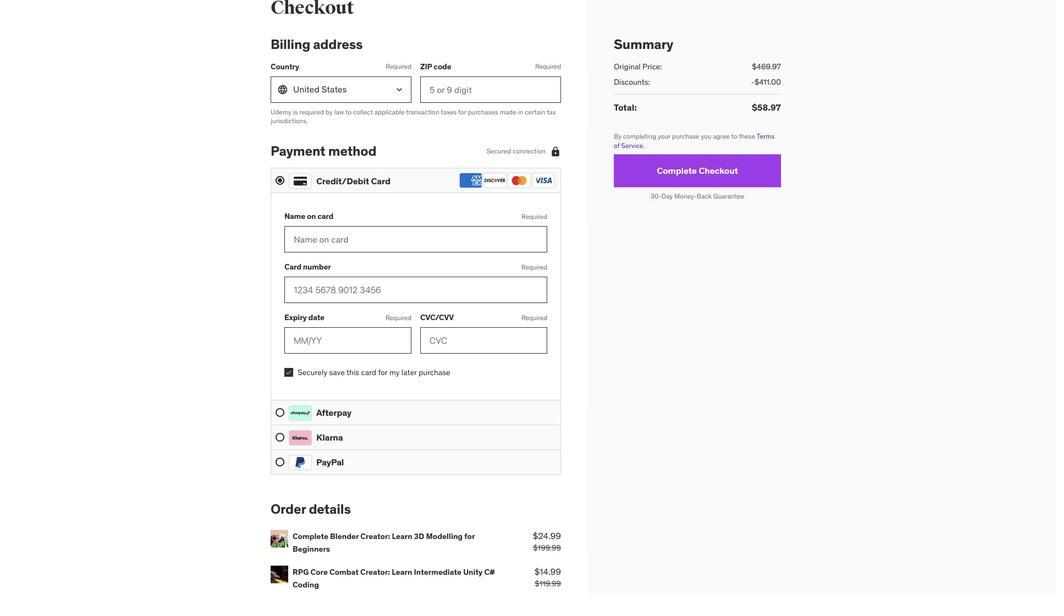 Task type: vqa. For each thing, say whether or not it's contained in the screenshot.
for in Payment method element
yes



Task type: locate. For each thing, give the bounding box(es) containing it.
complete inside "complete blender creator: learn 3d modelling for beginners"
[[293, 532, 328, 542]]

1 horizontal spatial card
[[361, 368, 376, 377]]

$411.00
[[754, 77, 781, 87]]

card right on
[[317, 211, 333, 221]]

0 horizontal spatial purchase
[[419, 368, 450, 377]]

your
[[658, 132, 671, 141]]

checkout
[[699, 165, 738, 177]]

1 vertical spatial for
[[378, 368, 387, 377]]

purchase left you
[[672, 132, 699, 141]]

to left these
[[731, 132, 737, 141]]

service
[[621, 141, 643, 150]]

learn left 3d
[[392, 532, 412, 542]]

learn
[[392, 532, 412, 542], [392, 567, 412, 577]]

on
[[307, 211, 316, 221]]

completing
[[623, 132, 656, 141]]

payment method element
[[271, 143, 561, 475]]

purchase right the later
[[419, 368, 450, 377]]

guarantee
[[713, 192, 744, 201]]

required for card number
[[521, 263, 547, 271]]

card
[[371, 175, 390, 187], [284, 262, 301, 272]]

intermediate
[[414, 567, 461, 577]]

card number
[[284, 262, 331, 272]]

my
[[389, 368, 400, 377]]

card
[[317, 211, 333, 221], [361, 368, 376, 377]]

complete inside button
[[657, 165, 697, 177]]

purchase inside the payment method element
[[419, 368, 450, 377]]

taxes
[[441, 108, 457, 116]]

address
[[313, 36, 363, 53]]

2 buyables image from the top
[[271, 566, 288, 583]]

name on card
[[284, 211, 333, 221]]

terms of service link
[[614, 132, 775, 150]]

creator: down "complete blender creator: learn 3d modelling for beginners" at the left bottom of the page
[[360, 567, 390, 577]]

learn down "complete blender creator: learn 3d modelling for beginners" at the left bottom of the page
[[392, 567, 412, 577]]

$14.99
[[534, 566, 561, 577]]

for left my
[[378, 368, 387, 377]]

required for name on card
[[521, 212, 547, 221]]

0 horizontal spatial card
[[317, 211, 333, 221]]

0 vertical spatial for
[[458, 108, 466, 116]]

2 creator: from the top
[[360, 567, 390, 577]]

to right law at the left of page
[[346, 108, 352, 116]]

amex image
[[459, 173, 482, 188]]

0 vertical spatial purchase
[[672, 132, 699, 141]]

country
[[271, 62, 299, 71]]

discover image
[[483, 173, 507, 188]]

jurisdictions.
[[271, 117, 308, 125]]

purchases
[[468, 108, 498, 116]]

complete for complete checkout
[[657, 165, 697, 177]]

0 horizontal spatial to
[[346, 108, 352, 116]]

payment method
[[271, 143, 376, 159]]

$199.99
[[533, 543, 561, 553]]

complete up money-
[[657, 165, 697, 177]]

$14.99 $119.99
[[534, 566, 561, 588]]

name
[[284, 211, 305, 221]]

1 vertical spatial buyables image
[[271, 566, 288, 583]]

these
[[739, 132, 755, 141]]

1 vertical spatial complete
[[293, 532, 328, 542]]

card image
[[289, 174, 312, 189]]

method
[[328, 143, 376, 159]]

for right modelling
[[464, 532, 475, 542]]

1 vertical spatial purchase
[[419, 368, 450, 377]]

you
[[701, 132, 711, 141]]

1 horizontal spatial to
[[731, 132, 737, 141]]

transaction
[[406, 108, 439, 116]]

1 vertical spatial card
[[284, 262, 301, 272]]

$24.99 $199.99
[[533, 531, 561, 553]]

for
[[458, 108, 466, 116], [378, 368, 387, 377], [464, 532, 475, 542]]

discounts:
[[614, 77, 650, 87]]

paypal
[[316, 457, 344, 468]]

tax
[[547, 108, 556, 116]]

0 vertical spatial creator:
[[360, 532, 390, 542]]

0 vertical spatial buyables image
[[271, 530, 288, 548]]

1 vertical spatial learn
[[392, 567, 412, 577]]

card right "credit/debit"
[[371, 175, 390, 187]]

required for cvc/cvv
[[521, 313, 547, 322]]

creator: inside the rpg core combat creator: learn intermediate unity c# coding
[[360, 567, 390, 577]]

1 horizontal spatial complete
[[657, 165, 697, 177]]

card inside dropdown button
[[371, 175, 390, 187]]

purchase
[[672, 132, 699, 141], [419, 368, 450, 377]]

for inside the payment method element
[[378, 368, 387, 377]]

learn inside the rpg core combat creator: learn intermediate unity c# coding
[[392, 567, 412, 577]]

for right taxes
[[458, 108, 466, 116]]

is
[[293, 108, 298, 116]]

klarna
[[316, 432, 343, 443]]

required
[[386, 62, 411, 71], [535, 62, 561, 71], [521, 212, 547, 221], [521, 263, 547, 271], [386, 313, 411, 322], [521, 313, 547, 322]]

0 vertical spatial complete
[[657, 165, 697, 177]]

complete up "beginners"
[[293, 532, 328, 542]]

creator:
[[360, 532, 390, 542], [360, 567, 390, 577]]

2 learn from the top
[[392, 567, 412, 577]]

applicable
[[374, 108, 405, 116]]

card right this
[[361, 368, 376, 377]]

buyables image left rpg
[[271, 566, 288, 583]]

original price:
[[614, 62, 662, 72]]

$119.99
[[535, 578, 561, 588]]

0 vertical spatial learn
[[392, 532, 412, 542]]

2 vertical spatial for
[[464, 532, 475, 542]]

1 buyables image from the top
[[271, 530, 288, 548]]

afterpay button
[[276, 405, 556, 421]]

buyables image down order
[[271, 530, 288, 548]]

30-day money-back guarantee
[[651, 192, 744, 201]]

0 horizontal spatial complete
[[293, 532, 328, 542]]

klarna image
[[289, 430, 312, 446]]

1 horizontal spatial card
[[371, 175, 390, 187]]

1 creator: from the top
[[360, 532, 390, 542]]

paypal button
[[276, 454, 556, 470]]

1 vertical spatial creator:
[[360, 567, 390, 577]]

for inside udemy is required by law to collect applicable transaction taxes for purchases made in certain tax jurisdictions.
[[458, 108, 466, 116]]

complete checkout
[[657, 165, 738, 177]]

udemy is required by law to collect applicable transaction taxes for purchases made in certain tax jurisdictions.
[[271, 108, 556, 125]]

secured
[[487, 147, 511, 156]]

0 vertical spatial card
[[371, 175, 390, 187]]

card left number
[[284, 262, 301, 272]]

required for zip code
[[535, 62, 561, 71]]

1 learn from the top
[[392, 532, 412, 542]]

visa image
[[532, 173, 555, 188]]

buyables image
[[271, 530, 288, 548], [271, 566, 288, 583]]

cvc/cvv
[[420, 313, 454, 322]]

zip code
[[420, 62, 451, 71]]

secured connection
[[487, 147, 546, 156]]

billing address
[[271, 36, 363, 53]]

creator: right "blender"
[[360, 532, 390, 542]]

beginners
[[293, 544, 330, 554]]

0 vertical spatial to
[[346, 108, 352, 116]]

0 horizontal spatial card
[[284, 262, 301, 272]]

number
[[303, 262, 331, 272]]

rpg
[[293, 567, 309, 577]]



Task type: describe. For each thing, give the bounding box(es) containing it.
1 horizontal spatial purchase
[[672, 132, 699, 141]]

price:
[[642, 62, 662, 72]]

billing address element
[[271, 36, 561, 126]]

udemy
[[271, 108, 291, 116]]

of
[[614, 141, 620, 150]]

billing
[[271, 36, 310, 53]]

expiry
[[284, 313, 307, 322]]

paypal image
[[289, 455, 312, 470]]

coding
[[293, 580, 319, 589]]

expiry date
[[284, 313, 324, 322]]

terms
[[757, 132, 775, 141]]

total:
[[614, 102, 637, 113]]

0 vertical spatial card
[[317, 211, 333, 221]]

date
[[308, 313, 324, 322]]

order details
[[271, 501, 351, 517]]

credit/debit card button
[[276, 173, 556, 189]]

1 vertical spatial to
[[731, 132, 737, 141]]

rpg core combat creator: learn intermediate unity c# coding
[[293, 567, 495, 589]]

blender
[[330, 532, 359, 542]]

order
[[271, 501, 306, 517]]

$24.99
[[533, 531, 561, 542]]

credit/debit
[[316, 175, 369, 187]]

payment
[[271, 143, 325, 159]]

$58.97
[[752, 102, 781, 113]]

in
[[518, 108, 523, 116]]

code
[[434, 62, 451, 71]]

3d
[[414, 532, 424, 542]]

order details element
[[271, 501, 561, 594]]

law
[[334, 108, 344, 116]]

- $411.00
[[751, 77, 781, 87]]

terms of service
[[614, 132, 775, 150]]

modelling
[[426, 532, 463, 542]]

complete for complete blender creator: learn 3d modelling for beginners
[[293, 532, 328, 542]]

required for expiry date
[[386, 313, 411, 322]]

securely
[[298, 368, 327, 377]]

30-
[[651, 192, 661, 201]]

$469.97
[[752, 62, 781, 72]]

Name on card text field
[[284, 226, 547, 253]]

for inside "complete blender creator: learn 3d modelling for beginners"
[[464, 532, 475, 542]]

details
[[309, 501, 351, 517]]

c#
[[484, 567, 495, 577]]

small image
[[550, 146, 561, 157]]

original
[[614, 62, 641, 72]]

money-
[[674, 192, 697, 201]]

connection
[[513, 147, 546, 156]]

back
[[697, 192, 712, 201]]

-
[[751, 77, 754, 87]]

summary element
[[614, 36, 781, 114]]

klarna button
[[276, 430, 556, 446]]

complete blender creator: learn 3d modelling for beginners
[[293, 532, 475, 554]]

.
[[643, 141, 645, 150]]

this
[[347, 368, 359, 377]]

credit/debit card
[[316, 175, 390, 187]]

by
[[614, 132, 621, 141]]

day
[[661, 192, 673, 201]]

by
[[326, 108, 333, 116]]

made
[[500, 108, 516, 116]]

later
[[401, 368, 417, 377]]

required
[[299, 108, 324, 116]]

securely save this card for my later purchase
[[298, 368, 450, 377]]

required for country
[[386, 62, 411, 71]]

creator: inside "complete blender creator: learn 3d modelling for beginners"
[[360, 532, 390, 542]]

complete checkout button
[[614, 155, 781, 188]]

save
[[329, 368, 345, 377]]

afterpay image
[[289, 406, 312, 421]]

5 or 9 digit text field
[[420, 77, 561, 103]]

unity
[[463, 567, 483, 577]]

agree
[[713, 132, 730, 141]]

xsmall image
[[284, 368, 293, 377]]

core
[[310, 567, 328, 577]]

learn inside "complete blender creator: learn 3d modelling for beginners"
[[392, 532, 412, 542]]

zip
[[420, 62, 432, 71]]

combat
[[329, 567, 359, 577]]

mastercard image
[[508, 173, 531, 188]]

collect
[[353, 108, 373, 116]]

to inside udemy is required by law to collect applicable transaction taxes for purchases made in certain tax jurisdictions.
[[346, 108, 352, 116]]

buyables image for $14.99
[[271, 566, 288, 583]]

certain
[[525, 108, 545, 116]]

summary
[[614, 36, 673, 53]]

afterpay
[[316, 407, 351, 419]]

by completing your purchase you agree to these
[[614, 132, 757, 141]]

1 vertical spatial card
[[361, 368, 376, 377]]

buyables image for $24.99
[[271, 530, 288, 548]]



